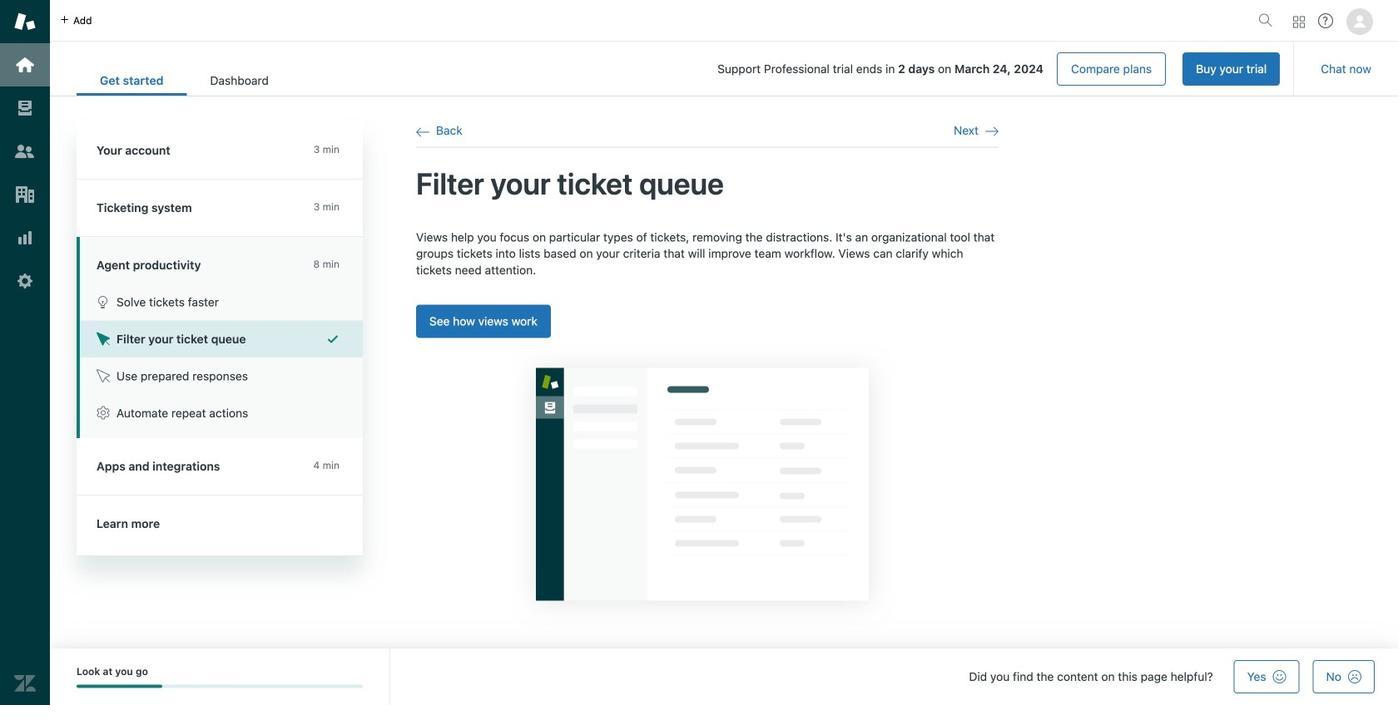 Task type: locate. For each thing, give the bounding box(es) containing it.
March 24, 2024 text field
[[955, 62, 1044, 76]]

zendesk support image
[[14, 11, 36, 32]]

progress bar
[[77, 685, 363, 689]]

tab
[[187, 65, 292, 96]]

get started image
[[14, 54, 36, 76]]

get help image
[[1318, 13, 1333, 28]]

tab list
[[77, 65, 292, 96]]

customers image
[[14, 141, 36, 162]]

heading
[[77, 122, 363, 180]]



Task type: vqa. For each thing, say whether or not it's contained in the screenshot.
Indicates location of where to select views. image
yes



Task type: describe. For each thing, give the bounding box(es) containing it.
views image
[[14, 97, 36, 119]]

admin image
[[14, 271, 36, 292]]

indicates location of where to select views. image
[[510, 342, 895, 627]]

zendesk image
[[14, 673, 36, 695]]

main element
[[0, 0, 50, 706]]

zendesk products image
[[1293, 16, 1305, 28]]

organizations image
[[14, 184, 36, 206]]

reporting image
[[14, 227, 36, 249]]



